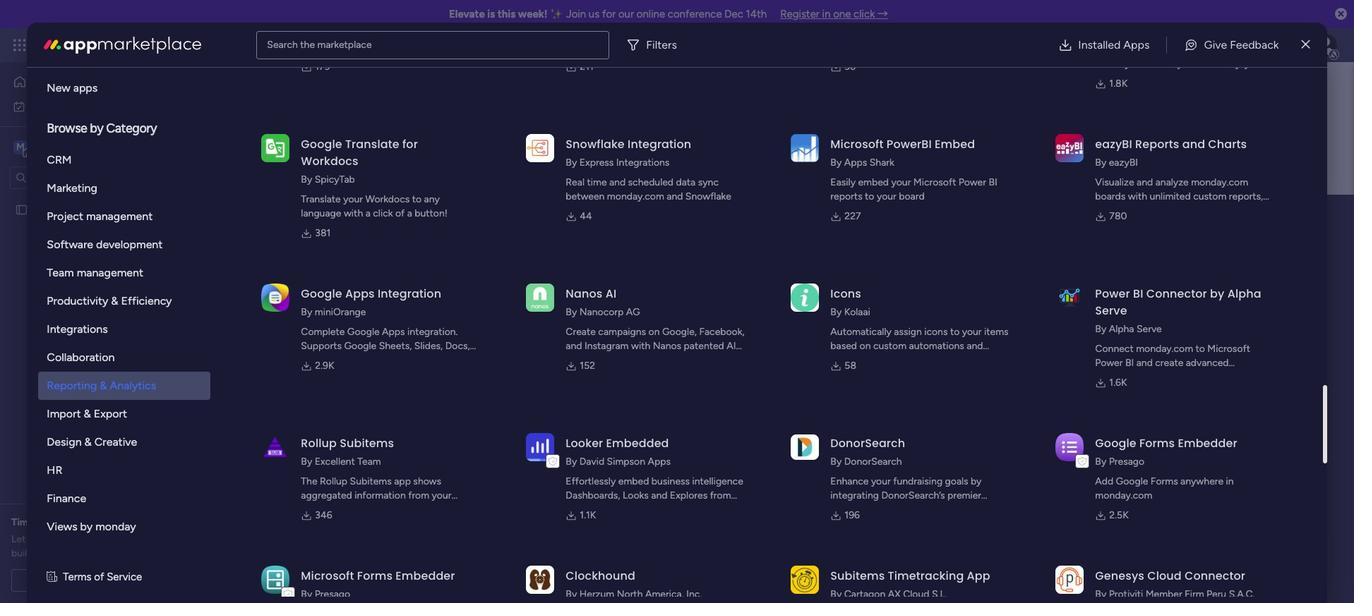 Task type: vqa. For each thing, say whether or not it's contained in the screenshot.


Task type: describe. For each thing, give the bounding box(es) containing it.
44
[[580, 210, 592, 222]]

into for rollup
[[344, 504, 361, 516]]

test inside list box
[[33, 204, 52, 216]]

google inside add google forms anywhere in monday.com
[[1116, 476, 1149, 488]]

by inside power bi connector by alpha serve by alpha serve
[[1096, 323, 1107, 335]]

campaigns
[[598, 326, 646, 338]]

google translate for workdocs by spicytab
[[301, 136, 418, 186]]

connector for bi
[[1147, 286, 1207, 302]]

notifications image
[[1107, 38, 1121, 52]]

1 horizontal spatial a
[[366, 208, 371, 220]]

forms.
[[301, 354, 331, 367]]

1 vertical spatial this
[[471, 319, 487, 331]]

0 vertical spatial eazybi
[[1096, 136, 1133, 153]]

cloud inside the 'genesys cloud connector by protiviti member firm peru s.a.c.'
[[1148, 568, 1182, 585]]

by inside 'nanos ai by nanocorp ag'
[[566, 306, 577, 318]]

your down donorsearch's
[[915, 504, 934, 516]]

timetracking
[[888, 568, 964, 585]]

for inside 'google translate for workdocs by spicytab'
[[402, 136, 418, 153]]

a inside "button"
[[90, 575, 95, 587]]

create campaigns on google, facebook, and instagram with nanos patented ai technology.
[[566, 326, 745, 367]]

monday.com up create
[[1136, 343, 1194, 355]]

keep your spreadsheets securely stored within your monday.com and enjoy collaborative editing!
[[1096, 44, 1272, 84]]

ai inside create campaigns on google, facebook, and instagram with nanos patented ai technology.
[[727, 340, 736, 352]]

patented
[[684, 340, 724, 352]]

to inside the "easily embed your microsoft power bi reports to your board"
[[865, 191, 875, 203]]

marketing
[[47, 181, 97, 195]]

translate inside translate your workdocs to any language with a click of a button!
[[301, 193, 341, 205]]

you've
[[136, 534, 165, 546]]

with inside translate your workdocs to any language with a click of a button!
[[344, 208, 363, 220]]

of inside time for an expert review let our experts review what you've built so far. free of charge
[[84, 548, 94, 560]]

brad klo image
[[1315, 34, 1337, 56]]

0 vertical spatial management
[[142, 37, 219, 53]]

visualize and analyze monday.com boards with unlimited custom reports, charts & dashboards.
[[1096, 177, 1264, 217]]

by inside google apps integration by miniorange
[[301, 306, 312, 318]]

and right "boards"
[[299, 319, 316, 331]]

Search in workspace field
[[30, 169, 118, 186]]

dashboards,
[[566, 490, 620, 502]]

& for analytics
[[100, 379, 107, 393]]

1.1k
[[580, 510, 596, 522]]

and inside keep your spreadsheets securely stored within your monday.com and enjoy collaborative editing!
[[1207, 58, 1223, 70]]

0 horizontal spatial integrations
[[47, 323, 108, 336]]

your left board
[[877, 191, 897, 203]]

north
[[617, 589, 643, 601]]

microsoft forms embedder by presago
[[301, 568, 455, 601]]

apps image
[[1200, 38, 1214, 52]]

see plans button
[[228, 35, 296, 56]]

to inside translate your workdocs to any language with a click of a button!
[[412, 193, 422, 205]]

icons by kolaai
[[831, 286, 871, 318]]

& inside complete google apps integration. supports google sheets, slides, docs, forms. view & edit documents
[[358, 354, 364, 367]]

microsoft inside microsoft powerbi embed by apps shark
[[831, 136, 884, 153]]

installed apps button
[[1047, 31, 1161, 59]]

inbox image
[[1138, 38, 1152, 52]]

app logo image for clockhound
[[526, 566, 555, 594]]

& inside visualize and analyze monday.com boards with unlimited custom reports, charts & dashboards.
[[1126, 205, 1132, 217]]

docs,
[[445, 340, 470, 352]]

nanos inside create campaigns on google, facebook, and instagram with nanos patented ai technology.
[[653, 340, 682, 352]]

bi for connector
[[1126, 357, 1134, 369]]

subitems inside rollup subitems by excellent team
[[340, 436, 394, 452]]

to inside automatically assign icons to your items based on custom automations and integrations
[[950, 326, 960, 338]]

cloud inside subitems timetracking app by cartagon ax cloud s.l.
[[903, 589, 930, 601]]

click inside translate your workdocs to any language with a click of a button!
[[373, 208, 393, 220]]

& for creative
[[84, 436, 92, 449]]

2 horizontal spatial a
[[407, 208, 412, 220]]

0 vertical spatial in
[[822, 8, 831, 20]]

microsoft inside microsoft forms embedder by presago
[[301, 568, 354, 585]]

in inside add google forms anywhere in monday.com
[[1226, 476, 1234, 488]]

& for efficiency
[[111, 294, 118, 308]]

board
[[899, 191, 925, 203]]

my work
[[31, 100, 69, 112]]

by inside microsoft powerbi embed by apps shark
[[831, 157, 842, 169]]

business
[[652, 476, 690, 488]]

between
[[566, 191, 605, 203]]

views
[[47, 520, 77, 534]]

2 vertical spatial of
[[94, 571, 104, 584]]

premier
[[948, 490, 982, 502]]

register in one click → link
[[780, 8, 888, 20]]

0 horizontal spatial alpha
[[1109, 323, 1134, 335]]

app logo image for donorsearch
[[791, 435, 819, 460]]

filters
[[646, 38, 677, 51]]

your up integrating
[[871, 476, 891, 488]]

the rollup subitems app shows aggregated information from your subitems into the parent item column.
[[301, 476, 469, 516]]

public board image
[[15, 203, 28, 216]]

reporting
[[47, 379, 97, 393]]

explores
[[670, 490, 708, 502]]

reporting & analytics
[[47, 379, 156, 393]]

monday.com down connect
[[1096, 371, 1153, 383]]

editor's choice
[[47, 53, 122, 66]]

let
[[11, 534, 26, 546]]

2 horizontal spatial for
[[602, 8, 616, 20]]

integration inside google apps integration by miniorange
[[378, 286, 441, 302]]

view
[[333, 354, 355, 367]]

subitems inside subitems timetracking app by cartagon ax cloud s.l.
[[831, 568, 885, 585]]

with inside create campaigns on google, facebook, and instagram with nanos patented ai technology.
[[631, 340, 651, 352]]

project management
[[47, 210, 153, 223]]

app logo image for power bi connector by alpha serve
[[1056, 284, 1084, 312]]

your up collaborative
[[1125, 58, 1145, 70]]

app logo image for microsoft powerbi embed
[[791, 134, 819, 162]]

team inside rollup subitems by excellent team
[[357, 456, 381, 468]]

on inside create campaigns on google, facebook, and instagram with nanos patented ai technology.
[[649, 326, 660, 338]]

1 horizontal spatial alpha
[[1228, 286, 1262, 302]]

genesys cloud connector by protiviti member firm peru s.a.c.
[[1096, 568, 1255, 601]]

development
[[96, 238, 163, 251]]

clockhound
[[566, 568, 635, 585]]

by inside the 'genesys cloud connector by protiviti member firm peru s.a.c.'
[[1096, 589, 1107, 601]]

main workspace inside workspace selection element
[[32, 140, 116, 154]]

item
[[412, 504, 432, 516]]

0 vertical spatial donorsearch
[[831, 436, 906, 452]]

2 vertical spatial workspace
[[490, 319, 537, 331]]

import
[[47, 407, 81, 421]]

instagram
[[585, 340, 629, 352]]

register in one click →
[[780, 8, 888, 20]]

rollup inside rollup subitems by excellent team
[[301, 436, 337, 452]]

1 horizontal spatial test
[[290, 351, 309, 363]]

my
[[31, 100, 45, 112]]

1 vertical spatial monday
[[95, 520, 136, 534]]

main inside workspace selection element
[[32, 140, 57, 154]]

0 vertical spatial review
[[97, 517, 128, 529]]

google apps integration by miniorange
[[301, 286, 441, 318]]

expert
[[65, 517, 95, 529]]

1 vertical spatial workspace
[[412, 200, 534, 232]]

america,
[[645, 589, 684, 601]]

keep
[[1096, 44, 1118, 56]]

excellent
[[315, 456, 355, 468]]

presago for microsoft
[[315, 589, 350, 601]]

by inside the looker embedded by david simpson apps
[[566, 456, 577, 468]]

google inside 'google translate for workdocs by spicytab'
[[301, 136, 342, 153]]

button!
[[415, 208, 448, 220]]

apps inside the looker embedded by david simpson apps
[[648, 456, 671, 468]]

forms for google
[[1140, 436, 1175, 452]]

your inside translate your workdocs to any language with a click of a button!
[[343, 193, 363, 205]]

microsoft inside the "easily embed your microsoft power bi reports to your board"
[[914, 177, 956, 189]]

1 vertical spatial serve
[[1137, 323, 1162, 335]]

custom inside visualize and analyze monday.com boards with unlimited custom reports, charts & dashboards.
[[1194, 191, 1227, 203]]

easily
[[831, 177, 856, 189]]

embed for powerbi
[[858, 177, 889, 189]]

from inside the rollup subitems app shows aggregated information from your subitems into the parent item column.
[[408, 490, 429, 502]]

apps inside google apps integration by miniorange
[[345, 286, 375, 302]]

to inside "connect monday.com to microsoft power bi and create advanced monday.com reports!"
[[1196, 343, 1205, 355]]

0 horizontal spatial the
[[300, 38, 315, 50]]

microsoft powerbi embed by apps shark
[[831, 136, 975, 169]]

built
[[11, 548, 31, 560]]

recent
[[266, 285, 302, 298]]

recently
[[422, 319, 458, 331]]

0 vertical spatial team
[[47, 266, 74, 280]]

app logo image for icons
[[791, 284, 819, 312]]

by inside microsoft forms embedder by presago
[[301, 589, 312, 601]]

installed apps
[[1079, 38, 1150, 51]]

members
[[357, 285, 404, 298]]

1 horizontal spatial click
[[854, 8, 875, 20]]

and inside visualize and analyze monday.com boards with unlimited custom reports, charts & dashboards.
[[1137, 177, 1153, 189]]

meeting
[[97, 575, 134, 587]]

data inside enhance your fundraising goals by integrating donorsearch's premier prospect data into your crm.
[[873, 504, 893, 516]]

1 vertical spatial boards
[[305, 285, 340, 298]]

select product image
[[13, 38, 27, 52]]

sheets,
[[379, 340, 412, 352]]

monday.com inside visualize and analyze monday.com boards with unlimited custom reports, charts & dashboards.
[[1191, 177, 1249, 189]]

week!
[[518, 8, 548, 20]]

from inside effortlessly embed business intelligence dashboards, looks and explores from looker
[[710, 490, 731, 502]]

bi inside power bi connector by alpha serve by alpha serve
[[1133, 286, 1144, 302]]

nanos ai by nanocorp ag
[[566, 286, 640, 318]]

recent boards
[[266, 285, 340, 298]]

power bi connector by alpha serve by alpha serve
[[1096, 286, 1262, 335]]

1 vertical spatial in
[[461, 319, 468, 331]]

based
[[831, 340, 857, 352]]

1 vertical spatial eazybi
[[1109, 157, 1138, 169]]

subitems
[[301, 504, 341, 516]]

forms for microsoft
[[357, 568, 393, 585]]

integration inside snowflake integration by express integrations
[[628, 136, 692, 153]]

by down my work button
[[90, 121, 103, 136]]

211
[[580, 61, 594, 73]]

rollup inside the rollup subitems app shows aggregated information from your subitems into the parent item column.
[[320, 476, 348, 488]]

time
[[11, 517, 34, 529]]

custom inside automatically assign icons to your items based on custom automations and integrations
[[873, 340, 907, 352]]

0 horizontal spatial serve
[[1096, 303, 1128, 319]]

browse by category
[[47, 121, 157, 136]]

genesys
[[1096, 568, 1145, 585]]

help image
[[1265, 38, 1280, 52]]

any
[[424, 193, 440, 205]]

by inside enhance your fundraising goals by integrating donorsearch's premier prospect data into your crm.
[[971, 476, 982, 488]]

rollup subitems by excellent team
[[301, 436, 394, 468]]

of inside translate your workdocs to any language with a click of a button!
[[395, 208, 405, 220]]

import & export
[[47, 407, 127, 421]]

your inside the rollup subitems app shows aggregated information from your subitems into the parent item column.
[[432, 490, 452, 502]]

analyze
[[1156, 177, 1189, 189]]

browse
[[47, 121, 87, 136]]

36
[[845, 61, 856, 73]]

add google forms anywhere in monday.com
[[1096, 476, 1234, 502]]

shows
[[413, 476, 441, 488]]

information
[[355, 490, 406, 502]]

terms of service
[[63, 571, 142, 584]]

& for export
[[84, 407, 91, 421]]

google inside google forms embedder by presago
[[1096, 436, 1137, 452]]

workspace image
[[13, 139, 28, 155]]



Task type: locate. For each thing, give the bounding box(es) containing it.
intelligence
[[692, 476, 743, 488]]

0 horizontal spatial into
[[344, 504, 361, 516]]

subitems inside the rollup subitems app shows aggregated information from your subitems into the parent item column.
[[350, 476, 392, 488]]

software
[[47, 238, 93, 251]]

power inside the "easily embed your microsoft power bi reports to your board"
[[959, 177, 986, 189]]

0 horizontal spatial click
[[373, 208, 393, 220]]

serve
[[1096, 303, 1128, 319], [1137, 323, 1162, 335]]

google right add
[[1116, 476, 1149, 488]]

monday.com inside real time and scheduled data sync between monday.com and snowflake
[[607, 191, 664, 203]]

work for monday
[[114, 37, 140, 53]]

1 into from the left
[[344, 504, 361, 516]]

test list box
[[0, 195, 180, 412]]

1 from from the left
[[408, 490, 429, 502]]

give
[[1204, 38, 1227, 51]]

efficiency
[[121, 294, 172, 308]]

1 horizontal spatial workdocs
[[365, 193, 410, 205]]

automatically
[[831, 326, 892, 338]]

0 horizontal spatial data
[[676, 177, 696, 189]]

1 horizontal spatial into
[[895, 504, 912, 516]]

aggregated
[[301, 490, 352, 502]]

with right language
[[344, 208, 363, 220]]

data left sync
[[676, 177, 696, 189]]

click left 'button!'
[[373, 208, 393, 220]]

app logo image for eazybi reports and charts
[[1056, 134, 1084, 162]]

management for project management
[[86, 210, 153, 223]]

see
[[247, 39, 264, 51]]

your inside automatically assign icons to your items based on custom automations and integrations
[[962, 326, 982, 338]]

serve up connect
[[1096, 303, 1128, 319]]

nanos up nanocorp
[[566, 286, 603, 302]]

monday.com up 2.5k
[[1096, 490, 1153, 502]]

0 vertical spatial presago
[[1109, 456, 1145, 468]]

visited
[[390, 319, 420, 331]]

1 vertical spatial power
[[1096, 286, 1130, 302]]

by inside snowflake integration by express integrations
[[566, 157, 577, 169]]

google inside google apps integration by miniorange
[[301, 286, 342, 302]]

into right 346
[[344, 504, 361, 516]]

this right recently
[[471, 319, 487, 331]]

forms inside microsoft forms embedder by presago
[[357, 568, 393, 585]]

collaborative
[[1096, 72, 1152, 84]]

0 vertical spatial click
[[854, 8, 875, 20]]

connect monday.com to microsoft power bi and create advanced monday.com reports!
[[1096, 343, 1251, 383]]

snowflake inside real time and scheduled data sync between monday.com and snowflake
[[686, 191, 731, 203]]

design
[[47, 436, 82, 449]]

connector for cloud
[[1185, 568, 1246, 585]]

firm
[[1185, 589, 1204, 601]]

embedder inside microsoft forms embedder by presago
[[396, 568, 455, 585]]

and
[[1207, 58, 1223, 70], [1183, 136, 1206, 153], [609, 177, 626, 189], [1137, 177, 1153, 189], [667, 191, 683, 203], [299, 319, 316, 331], [566, 340, 582, 352], [967, 340, 983, 352], [1137, 357, 1153, 369], [651, 490, 668, 502]]

power down embed
[[959, 177, 986, 189]]

translate up language
[[301, 193, 341, 205]]

to up advanced at the right of the page
[[1196, 343, 1205, 355]]

1 vertical spatial management
[[86, 210, 153, 223]]

work down new
[[47, 100, 69, 112]]

nanos inside 'nanos ai by nanocorp ag'
[[566, 286, 603, 302]]

integrations inside snowflake integration by express integrations
[[616, 157, 670, 169]]

1 vertical spatial bi
[[1133, 286, 1144, 302]]

0 vertical spatial this
[[498, 8, 516, 20]]

0 vertical spatial ai
[[606, 286, 617, 302]]

an
[[52, 517, 63, 529]]

embedder inside google forms embedder by presago
[[1178, 436, 1238, 452]]

by inside google forms embedder by presago
[[1096, 456, 1107, 468]]

app logo image for nanos ai
[[526, 284, 555, 312]]

advanced
[[1186, 357, 1229, 369]]

2 horizontal spatial of
[[395, 208, 405, 220]]

dapulse x slim image
[[1302, 36, 1310, 53]]

1 horizontal spatial presago
[[1109, 456, 1145, 468]]

test left the 2.9k
[[290, 351, 309, 363]]

microsoft down 346
[[301, 568, 354, 585]]

1 horizontal spatial in
[[822, 8, 831, 20]]

boards
[[1096, 191, 1126, 203], [305, 285, 340, 298]]

0 vertical spatial forms
[[1140, 436, 1175, 452]]

this right 'is'
[[498, 8, 516, 20]]

sync
[[698, 177, 719, 189]]

& left export
[[84, 407, 91, 421]]

finance
[[47, 492, 86, 506]]

0 vertical spatial on
[[649, 326, 660, 338]]

software development
[[47, 238, 163, 251]]

google down the miniorange
[[347, 326, 380, 338]]

workdocs inside translate your workdocs to any language with a click of a button!
[[365, 193, 410, 205]]

and inside effortlessly embed business intelligence dashboards, looks and explores from looker
[[651, 490, 668, 502]]

into down donorsearch's
[[895, 504, 912, 516]]

workspace selection element
[[13, 139, 118, 157]]

power down connect
[[1096, 357, 1123, 369]]

1 vertical spatial cloud
[[903, 589, 930, 601]]

serve up create
[[1137, 323, 1162, 335]]

boards inside visualize and analyze monday.com boards with unlimited custom reports, charts & dashboards.
[[1096, 191, 1126, 203]]

& right design
[[84, 436, 92, 449]]

connector inside the 'genesys cloud connector by protiviti member firm peru s.a.c.'
[[1185, 568, 1246, 585]]

click
[[854, 8, 875, 20], [373, 208, 393, 220]]

click left '→'
[[854, 8, 875, 20]]

the inside the rollup subitems app shows aggregated information from your subitems into the parent item column.
[[364, 504, 378, 516]]

0 vertical spatial workspace
[[60, 140, 116, 154]]

connector up "connect monday.com to microsoft power bi and create advanced monday.com reports!"
[[1147, 286, 1207, 302]]

schedule
[[46, 575, 87, 587]]

m
[[16, 141, 25, 153]]

looker inside effortlessly embed business intelligence dashboards, looks and explores from looker
[[566, 504, 596, 516]]

0 horizontal spatial main workspace
[[32, 140, 116, 154]]

→
[[878, 8, 888, 20]]

and inside automatically assign icons to your items based on custom automations and integrations
[[967, 340, 983, 352]]

charts
[[1096, 205, 1123, 217]]

stored
[[1244, 44, 1272, 56]]

main left 'button!'
[[352, 200, 407, 232]]

into for donorsearch
[[895, 504, 912, 516]]

1 horizontal spatial of
[[94, 571, 104, 584]]

one
[[833, 8, 851, 20]]

embedder
[[1178, 436, 1238, 452], [396, 568, 455, 585]]

by
[[566, 157, 577, 169], [831, 157, 842, 169], [1096, 157, 1107, 169], [301, 174, 312, 186], [301, 306, 312, 318], [566, 306, 577, 318], [831, 306, 842, 318], [1096, 323, 1107, 335], [301, 456, 312, 468], [566, 456, 577, 468], [831, 456, 842, 468], [1096, 456, 1107, 468], [301, 589, 312, 601], [566, 589, 577, 601], [831, 589, 842, 601], [1096, 589, 1107, 601]]

and down 'business'
[[651, 490, 668, 502]]

team right excellent
[[357, 456, 381, 468]]

& left efficiency
[[111, 294, 118, 308]]

connector
[[1147, 286, 1207, 302], [1185, 568, 1246, 585]]

& up export
[[100, 379, 107, 393]]

our inside time for an expert review let our experts review what you've built so far. free of charge
[[28, 534, 43, 546]]

1 vertical spatial team
[[357, 456, 381, 468]]

embedder for microsoft
[[396, 568, 455, 585]]

apps
[[1124, 38, 1150, 51], [844, 157, 867, 169], [345, 286, 375, 302], [382, 326, 405, 338], [648, 456, 671, 468]]

1 horizontal spatial integrations
[[616, 157, 670, 169]]

connector up 'peru'
[[1185, 568, 1246, 585]]

0 vertical spatial embed
[[858, 177, 889, 189]]

and right time
[[609, 177, 626, 189]]

effortlessly
[[566, 476, 616, 488]]

by inside 'google translate for workdocs by spicytab'
[[301, 174, 312, 186]]

workdocs left any
[[365, 193, 410, 205]]

ax
[[888, 589, 901, 601]]

by up advanced at the right of the page
[[1210, 286, 1225, 302]]

the right search
[[300, 38, 315, 50]]

1 horizontal spatial on
[[860, 340, 871, 352]]

Main workspace field
[[349, 200, 1297, 232]]

2 from from the left
[[710, 490, 731, 502]]

0 horizontal spatial work
[[47, 100, 69, 112]]

2 horizontal spatial in
[[1226, 476, 1234, 488]]

0 horizontal spatial embedder
[[396, 568, 455, 585]]

of
[[395, 208, 405, 220], [84, 548, 94, 560], [94, 571, 104, 584]]

app logo image for rollup subitems
[[262, 433, 290, 462]]

snowflake inside snowflake integration by express integrations
[[566, 136, 625, 153]]

power for power bi connector by alpha serve
[[1096, 357, 1123, 369]]

kolaai
[[844, 306, 871, 318]]

0 horizontal spatial integration
[[378, 286, 441, 302]]

easily embed your microsoft power bi reports to your board
[[831, 177, 998, 203]]

1 horizontal spatial from
[[710, 490, 731, 502]]

embed inside effortlessly embed business intelligence dashboards, looks and explores from looker
[[618, 476, 649, 488]]

monday.com up reports, in the right top of the page
[[1191, 177, 1249, 189]]

our left online
[[619, 8, 634, 20]]

2 horizontal spatial with
[[1128, 191, 1148, 203]]

apps inside button
[[1124, 38, 1150, 51]]

for
[[602, 8, 616, 20], [402, 136, 418, 153], [36, 517, 49, 529]]

column.
[[434, 504, 469, 516]]

productivity & efficiency
[[47, 294, 172, 308]]

by inside power bi connector by alpha serve by alpha serve
[[1210, 286, 1225, 302]]

ai inside 'nanos ai by nanocorp ag'
[[606, 286, 617, 302]]

looker up david
[[566, 436, 603, 452]]

monday.com inside keep your spreadsheets securely stored within your monday.com and enjoy collaborative editing!
[[1147, 58, 1204, 70]]

1 vertical spatial alpha
[[1109, 323, 1134, 335]]

charge
[[96, 548, 127, 560]]

give feedback link
[[1173, 31, 1291, 59]]

s.l.
[[932, 589, 947, 601]]

donorsearch
[[831, 436, 906, 452], [844, 456, 902, 468]]

permissions
[[421, 285, 481, 298]]

management for team management
[[77, 266, 143, 280]]

by inside clockhound by herzum north america, inc.
[[566, 589, 577, 601]]

microsoft up advanced at the right of the page
[[1208, 343, 1251, 355]]

simpson
[[607, 456, 645, 468]]

google up add
[[1096, 436, 1137, 452]]

1 vertical spatial workdocs
[[365, 193, 410, 205]]

0 vertical spatial work
[[114, 37, 140, 53]]

app logo image for genesys cloud connector
[[1056, 566, 1084, 594]]

in right 'anywhere'
[[1226, 476, 1234, 488]]

the down information
[[364, 504, 378, 516]]

0 vertical spatial our
[[619, 8, 634, 20]]

power inside power bi connector by alpha serve by alpha serve
[[1096, 286, 1130, 302]]

1 horizontal spatial custom
[[1194, 191, 1227, 203]]

translate up spicytab
[[345, 136, 399, 153]]

bi inside the "easily embed your microsoft power bi reports to your board"
[[989, 177, 998, 189]]

apps up the miniorange
[[345, 286, 375, 302]]

1 looker from the top
[[566, 436, 603, 452]]

donorsearch inside donorsearch by donorsearch
[[844, 456, 902, 468]]

your down spicytab
[[343, 193, 363, 205]]

0 vertical spatial the
[[300, 38, 315, 50]]

✨
[[550, 8, 564, 20]]

0 vertical spatial alpha
[[1228, 286, 1262, 302]]

microsoft up shark
[[831, 136, 884, 153]]

0 vertical spatial data
[[676, 177, 696, 189]]

1 vertical spatial embed
[[618, 476, 649, 488]]

0 horizontal spatial team
[[47, 266, 74, 280]]

1 horizontal spatial work
[[114, 37, 140, 53]]

into inside enhance your fundraising goals by integrating donorsearch's premier prospect data into your crm.
[[895, 504, 912, 516]]

1 horizontal spatial serve
[[1137, 323, 1162, 335]]

0 vertical spatial snowflake
[[566, 136, 625, 153]]

196
[[845, 510, 860, 522]]

for inside time for an expert review let our experts review what you've built so far. free of charge
[[36, 517, 49, 529]]

free
[[63, 548, 82, 560]]

0 horizontal spatial a
[[90, 575, 95, 587]]

bi for embed
[[989, 177, 998, 189]]

2 vertical spatial forms
[[357, 568, 393, 585]]

0 vertical spatial boards
[[1096, 191, 1126, 203]]

and inside eazybi reports and charts by eazybi
[[1183, 136, 1206, 153]]

1 vertical spatial click
[[373, 208, 393, 220]]

presago for google
[[1109, 456, 1145, 468]]

inc.
[[687, 589, 702, 601]]

58
[[845, 360, 857, 372]]

david
[[580, 456, 605, 468]]

embed for embedded
[[618, 476, 649, 488]]

0 vertical spatial looker
[[566, 436, 603, 452]]

1 vertical spatial custom
[[873, 340, 907, 352]]

embedder up 'anywhere'
[[1178, 436, 1238, 452]]

monday up charge
[[95, 520, 136, 534]]

cloud up member
[[1148, 568, 1182, 585]]

1 horizontal spatial main workspace
[[352, 200, 534, 232]]

category
[[106, 121, 157, 136]]

eazybi reports and charts by eazybi
[[1096, 136, 1247, 169]]

0 horizontal spatial of
[[84, 548, 94, 560]]

1 horizontal spatial boards
[[1096, 191, 1126, 203]]

1 vertical spatial of
[[84, 548, 94, 560]]

1 horizontal spatial cloud
[[1148, 568, 1182, 585]]

boards up the miniorange
[[305, 285, 340, 298]]

to right icons
[[950, 326, 960, 338]]

1 horizontal spatial embed
[[858, 177, 889, 189]]

app logo image
[[262, 134, 290, 162], [526, 134, 555, 162], [791, 134, 819, 162], [1056, 134, 1084, 162], [262, 284, 290, 312], [526, 284, 555, 312], [791, 284, 819, 312], [1056, 284, 1084, 312], [262, 433, 290, 462], [526, 433, 555, 462], [1056, 433, 1084, 462], [791, 435, 819, 460], [262, 566, 290, 594], [526, 566, 555, 594], [791, 566, 819, 594], [1056, 566, 1084, 594]]

presago inside google forms embedder by presago
[[1109, 456, 1145, 468]]

with down visualize
[[1128, 191, 1148, 203]]

apps marketplace image
[[44, 36, 202, 53]]

team down software
[[47, 266, 74, 280]]

forms inside add google forms anywhere in monday.com
[[1151, 476, 1178, 488]]

by inside rollup subitems by excellent team
[[301, 456, 312, 468]]

apps inside complete google apps integration. supports google sheets, slides, docs, forms. view & edit documents
[[382, 326, 405, 338]]

apps inside microsoft powerbi embed by apps shark
[[844, 157, 867, 169]]

nanos down google,
[[653, 340, 682, 352]]

so
[[33, 548, 44, 560]]

1 horizontal spatial our
[[619, 8, 634, 20]]

invite members image
[[1169, 38, 1183, 52]]

1 vertical spatial presago
[[315, 589, 350, 601]]

workdocs inside 'google translate for workdocs by spicytab'
[[301, 153, 358, 169]]

goals
[[945, 476, 969, 488]]

automatically assign icons to your items based on custom automations and integrations
[[831, 326, 1009, 367]]

looker down dashboards, at the bottom of the page
[[566, 504, 596, 516]]

2 into from the left
[[895, 504, 912, 516]]

monday.com inside add google forms anywhere in monday.com
[[1096, 490, 1153, 502]]

embedder for google
[[1178, 436, 1238, 452]]

apps right the notifications icon
[[1124, 38, 1150, 51]]

1 horizontal spatial embedder
[[1178, 436, 1238, 452]]

2 vertical spatial bi
[[1126, 357, 1134, 369]]

and right automations
[[967, 340, 983, 352]]

search everything image
[[1234, 38, 1249, 52]]

your up board
[[892, 177, 911, 189]]

ai up nanocorp
[[606, 286, 617, 302]]

test right public board image on the top left
[[33, 204, 52, 216]]

0 vertical spatial rollup
[[301, 436, 337, 452]]

integration.
[[408, 326, 458, 338]]

monday.com down scheduled
[[607, 191, 664, 203]]

crm.
[[937, 504, 961, 516]]

monday up home button
[[63, 37, 111, 53]]

1 vertical spatial main
[[352, 200, 407, 232]]

and down create
[[566, 340, 582, 352]]

boards up charts
[[1096, 191, 1126, 203]]

1 vertical spatial nanos
[[653, 340, 682, 352]]

translate inside 'google translate for workdocs by spicytab'
[[345, 136, 399, 153]]

apps up sheets,
[[382, 326, 405, 338]]

with
[[1128, 191, 1148, 203], [344, 208, 363, 220], [631, 340, 651, 352]]

filters button
[[621, 31, 688, 59]]

your right keep
[[1121, 44, 1140, 56]]

app logo image for google translate for workdocs
[[262, 134, 290, 162]]

google up spicytab
[[301, 136, 342, 153]]

0 horizontal spatial main
[[32, 140, 57, 154]]

app logo image for google apps integration
[[262, 284, 290, 312]]

by up premier
[[971, 476, 982, 488]]

with inside visualize and analyze monday.com boards with unlimited custom reports, charts & dashboards.
[[1128, 191, 1148, 203]]

subitems up information
[[350, 476, 392, 488]]

apps up 'business'
[[648, 456, 671, 468]]

workdocs up spicytab
[[301, 153, 358, 169]]

terms of use image
[[47, 570, 57, 586]]

apps up easily
[[844, 157, 867, 169]]

miniorange
[[315, 306, 366, 318]]

rollup up excellent
[[301, 436, 337, 452]]

effortlessly embed business intelligence dashboards, looks and explores from looker
[[566, 476, 743, 516]]

by inside icons by kolaai
[[831, 306, 842, 318]]

donorsearch by donorsearch
[[831, 436, 906, 468]]

reports,
[[1229, 191, 1264, 203]]

1 horizontal spatial nanos
[[653, 340, 682, 352]]

shark
[[870, 157, 895, 169]]

s.a.c.
[[1229, 589, 1255, 601]]

and inside "connect monday.com to microsoft power bi and create advanced monday.com reports!"
[[1137, 357, 1153, 369]]

and down securely
[[1207, 58, 1223, 70]]

into inside the rollup subitems app shows aggregated information from your subitems into the parent item column.
[[344, 504, 361, 516]]

from down the intelligence at bottom right
[[710, 490, 731, 502]]

cloud down timetracking
[[903, 589, 930, 601]]

1 vertical spatial review
[[80, 534, 110, 546]]

0 horizontal spatial cloud
[[903, 589, 930, 601]]

complete google apps integration. supports google sheets, slides, docs, forms. view & edit documents
[[301, 326, 470, 367]]

this
[[498, 8, 516, 20], [471, 319, 487, 331]]

1 vertical spatial looker
[[566, 504, 596, 516]]

0 horizontal spatial our
[[28, 534, 43, 546]]

looker inside the looker embedded by david simpson apps
[[566, 436, 603, 452]]

and inside create campaigns on google, facebook, and instagram with nanos patented ai technology.
[[566, 340, 582, 352]]

0 horizontal spatial test
[[33, 204, 52, 216]]

work up home button
[[114, 37, 140, 53]]

embed inside the "easily embed your microsoft power bi reports to your board"
[[858, 177, 889, 189]]

microsoft inside "connect monday.com to microsoft power bi and create advanced monday.com reports!"
[[1208, 343, 1251, 355]]

and left create
[[1137, 357, 1153, 369]]

0 vertical spatial subitems
[[340, 436, 394, 452]]

to left any
[[412, 193, 422, 205]]

create
[[1155, 357, 1184, 369]]

integration up "visited"
[[378, 286, 441, 302]]

and down scheduled
[[667, 191, 683, 203]]

app logo image for snowflake integration
[[526, 134, 555, 162]]

work for my
[[47, 100, 69, 112]]

on inside automatically assign icons to your items based on custom automations and integrations
[[860, 340, 871, 352]]

presago inside microsoft forms embedder by presago
[[315, 589, 350, 601]]

1 vertical spatial with
[[344, 208, 363, 220]]

bi inside "connect monday.com to microsoft power bi and create advanced monday.com reports!"
[[1126, 357, 1134, 369]]

by inside donorsearch by donorsearch
[[831, 456, 842, 468]]

alpha
[[1228, 286, 1262, 302], [1109, 323, 1134, 335]]

by inside eazybi reports and charts by eazybi
[[1096, 157, 1107, 169]]

icons
[[925, 326, 948, 338]]

give feedback button
[[1173, 31, 1291, 59]]

your left items on the right bottom
[[962, 326, 982, 338]]

0 vertical spatial for
[[602, 8, 616, 20]]

experts
[[45, 534, 78, 546]]

on left google,
[[649, 326, 660, 338]]

securely
[[1204, 44, 1241, 56]]

1 vertical spatial on
[[860, 340, 871, 352]]

2 vertical spatial subitems
[[831, 568, 885, 585]]

1 horizontal spatial for
[[402, 136, 418, 153]]

data inside real time and scheduled data sync between monday.com and snowflake
[[676, 177, 696, 189]]

option
[[0, 197, 180, 200]]

forms up add google forms anywhere in monday.com
[[1140, 436, 1175, 452]]

forms inside google forms embedder by presago
[[1140, 436, 1175, 452]]

forms down the parent
[[357, 568, 393, 585]]

unlimited
[[1150, 191, 1191, 203]]

1 vertical spatial forms
[[1151, 476, 1178, 488]]

2 looker from the top
[[566, 504, 596, 516]]

connector inside power bi connector by alpha serve by alpha serve
[[1147, 286, 1207, 302]]

google up edit
[[344, 340, 377, 352]]

1 horizontal spatial snowflake
[[686, 191, 731, 203]]

subitems up cartagon
[[831, 568, 885, 585]]

give feedback
[[1204, 38, 1279, 51]]

1 vertical spatial integrations
[[47, 323, 108, 336]]

new
[[47, 81, 70, 95]]

0 horizontal spatial for
[[36, 517, 49, 529]]

power for microsoft powerbi embed
[[959, 177, 986, 189]]

by inside subitems timetracking app by cartagon ax cloud s.l.
[[831, 589, 842, 601]]

0 vertical spatial monday
[[63, 37, 111, 53]]

0 vertical spatial power
[[959, 177, 986, 189]]

1 vertical spatial our
[[28, 534, 43, 546]]

to right reports
[[865, 191, 875, 203]]

project
[[47, 210, 83, 223]]

with down campaigns
[[631, 340, 651, 352]]

to
[[865, 191, 875, 203], [412, 193, 422, 205], [950, 326, 960, 338], [1196, 343, 1205, 355]]

elevate is this week! ✨ join us for our online conference dec 14th
[[449, 8, 767, 20]]

assign
[[894, 326, 922, 338]]

snowflake up express
[[566, 136, 625, 153]]

0 horizontal spatial from
[[408, 490, 429, 502]]

1 vertical spatial test
[[290, 351, 309, 363]]

review up what
[[97, 517, 128, 529]]

0 horizontal spatial translate
[[301, 193, 341, 205]]

0 vertical spatial cloud
[[1148, 568, 1182, 585]]

1 horizontal spatial data
[[873, 504, 893, 516]]

time
[[587, 177, 607, 189]]

1 vertical spatial integration
[[378, 286, 441, 302]]

1 vertical spatial translate
[[301, 193, 341, 205]]

integrations up scheduled
[[616, 157, 670, 169]]

donorsearch's
[[882, 490, 945, 502]]

by right the views
[[80, 520, 93, 534]]

is
[[487, 8, 495, 20]]

hr
[[47, 464, 62, 477]]

facebook,
[[699, 326, 745, 338]]

app logo image for subitems timetracking app
[[791, 566, 819, 594]]

subitems up excellent
[[340, 436, 394, 452]]

0 horizontal spatial custom
[[873, 340, 907, 352]]



